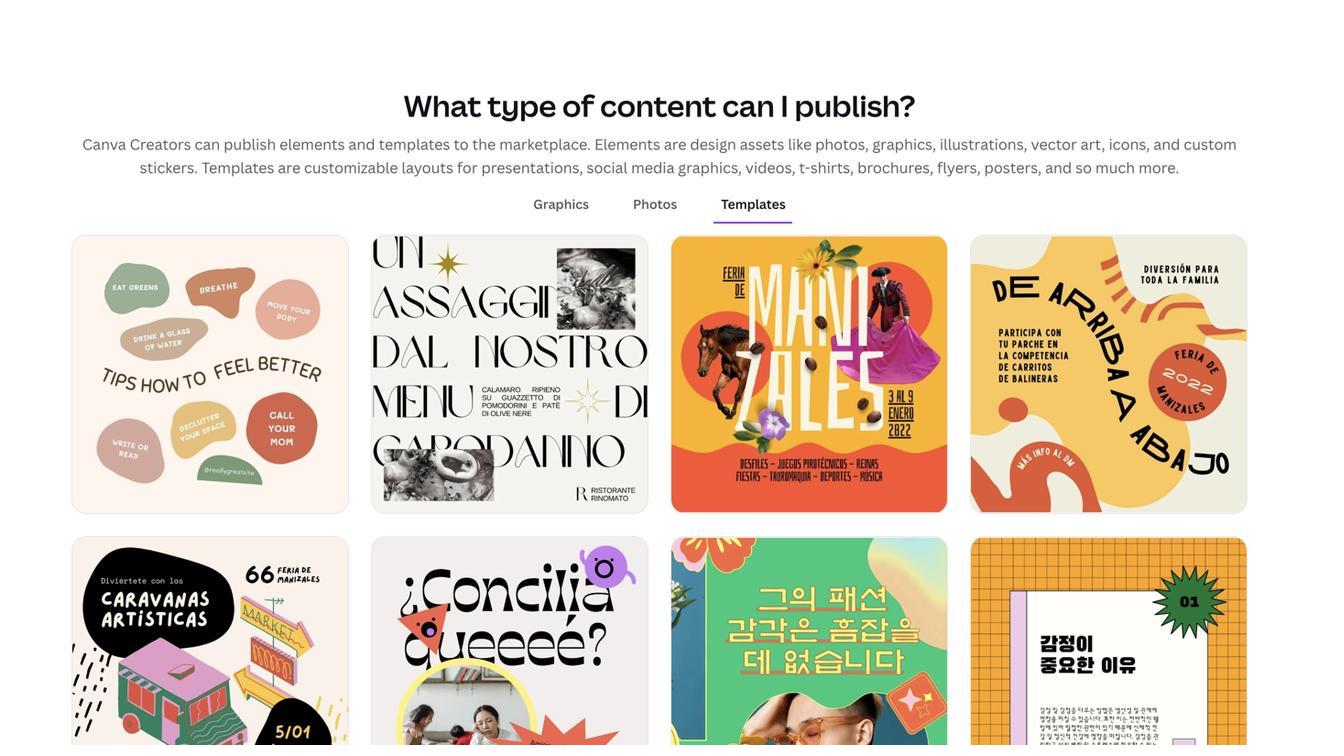 Task type: describe. For each thing, give the bounding box(es) containing it.
art,
[[1081, 134, 1106, 154]]

photos button
[[626, 186, 685, 222]]

templates
[[379, 134, 450, 154]]

to
[[454, 134, 469, 154]]

templates inside the what type of content can i publish? canva creators can publish elements and templates to the marketplace. elements are design assets like photos, graphics, illustrations, vector art, icons, and custom stickers. templates are customizable layouts for presentations, social media graphics, videos, t-shirts, brochures, flyers, posters, and so much more.
[[202, 158, 274, 177]]

assets
[[740, 134, 785, 154]]

graphics
[[534, 195, 589, 213]]

1 horizontal spatial are
[[664, 134, 687, 154]]

posters,
[[985, 158, 1042, 177]]

like
[[788, 134, 812, 154]]

what type of content can i publish? canva creators can publish elements and templates to the marketplace. elements are design assets like photos, graphics, illustrations, vector art, icons, and custom stickers. templates are customizable layouts for presentations, social media graphics, videos, t-shirts, brochures, flyers, posters, and so much more.
[[82, 86, 1237, 177]]

marketplace.
[[500, 134, 591, 154]]

content
[[600, 86, 717, 126]]

so
[[1076, 158, 1093, 177]]

layouts
[[402, 158, 454, 177]]

videos,
[[746, 158, 796, 177]]

illustrations,
[[940, 134, 1028, 154]]

1 vertical spatial can
[[195, 134, 220, 154]]

icons,
[[1109, 134, 1151, 154]]

1 vertical spatial graphics,
[[679, 158, 742, 177]]



Task type: locate. For each thing, give the bounding box(es) containing it.
flyers,
[[938, 158, 981, 177]]

are
[[664, 134, 687, 154], [278, 158, 301, 177]]

1 vertical spatial templates
[[722, 195, 786, 213]]

can
[[723, 86, 775, 126], [195, 134, 220, 154]]

and
[[349, 134, 375, 154], [1154, 134, 1181, 154], [1046, 158, 1073, 177]]

shirts,
[[811, 158, 854, 177]]

and up the more.
[[1154, 134, 1181, 154]]

are down "elements"
[[278, 158, 301, 177]]

photos,
[[816, 134, 869, 154]]

vector
[[1032, 134, 1078, 154]]

graphics, up brochures,
[[873, 134, 937, 154]]

what
[[404, 86, 482, 126]]

0 vertical spatial templates
[[202, 158, 274, 177]]

and down 'vector'
[[1046, 158, 1073, 177]]

canva
[[82, 134, 126, 154]]

publish
[[224, 134, 276, 154]]

can left i
[[723, 86, 775, 126]]

i
[[781, 86, 789, 126]]

presentations,
[[482, 158, 584, 177]]

graphics,
[[873, 134, 937, 154], [679, 158, 742, 177]]

elements
[[595, 134, 661, 154]]

templates inside "button"
[[722, 195, 786, 213]]

templates
[[202, 158, 274, 177], [722, 195, 786, 213]]

0 vertical spatial can
[[723, 86, 775, 126]]

1 horizontal spatial and
[[1046, 158, 1073, 177]]

brochures,
[[858, 158, 934, 177]]

0 horizontal spatial and
[[349, 134, 375, 154]]

templates button
[[714, 186, 793, 222]]

media
[[631, 158, 675, 177]]

1 horizontal spatial can
[[723, 86, 775, 126]]

0 horizontal spatial templates
[[202, 158, 274, 177]]

1 vertical spatial are
[[278, 158, 301, 177]]

t-
[[800, 158, 811, 177]]

of
[[563, 86, 595, 126]]

custom
[[1184, 134, 1237, 154]]

1 horizontal spatial templates
[[722, 195, 786, 213]]

design
[[690, 134, 737, 154]]

0 horizontal spatial can
[[195, 134, 220, 154]]

are up media
[[664, 134, 687, 154]]

and up customizable
[[349, 134, 375, 154]]

templates down videos,
[[722, 195, 786, 213]]

graphics button
[[526, 186, 597, 222]]

for
[[457, 158, 478, 177]]

publish?
[[795, 86, 916, 126]]

type
[[488, 86, 557, 126]]

0 vertical spatial graphics,
[[873, 134, 937, 154]]

templates down publish
[[202, 158, 274, 177]]

0 vertical spatial are
[[664, 134, 687, 154]]

2 horizontal spatial and
[[1154, 134, 1181, 154]]

creators
[[130, 134, 191, 154]]

0 horizontal spatial are
[[278, 158, 301, 177]]

stickers.
[[140, 158, 198, 177]]

photos
[[633, 195, 678, 213]]

elements
[[280, 134, 345, 154]]

more.
[[1139, 158, 1180, 177]]

much
[[1096, 158, 1136, 177]]

graphics, down design on the right of page
[[679, 158, 742, 177]]

can left publish
[[195, 134, 220, 154]]

the
[[472, 134, 496, 154]]

0 horizontal spatial graphics,
[[679, 158, 742, 177]]

customizable
[[304, 158, 398, 177]]

1 horizontal spatial graphics,
[[873, 134, 937, 154]]

social
[[587, 158, 628, 177]]



Task type: vqa. For each thing, say whether or not it's contained in the screenshot.
Research Infographic
no



